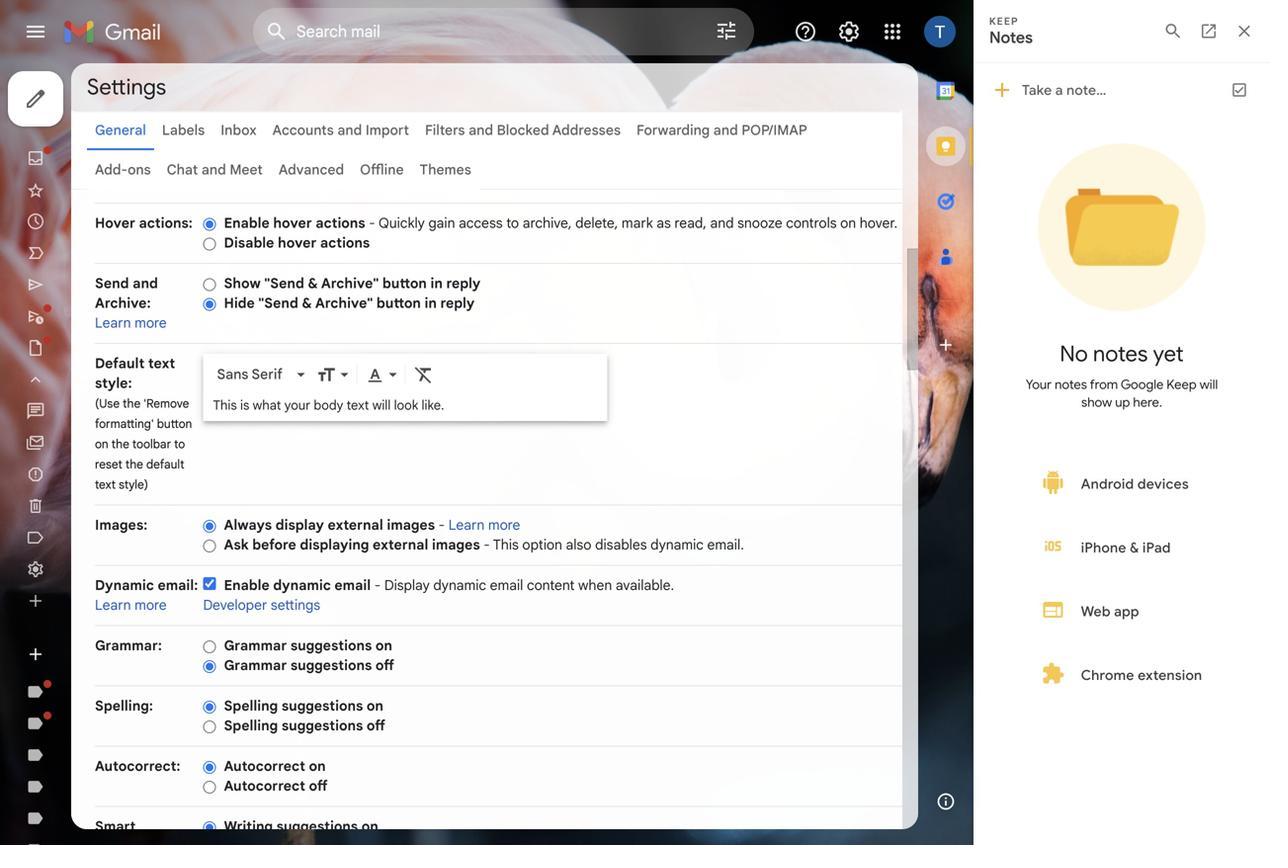 Task type: vqa. For each thing, say whether or not it's contained in the screenshot.
to in Default text style: (Use the 'Remove formatting' button on the toolbar to reset the default text style)
yes



Task type: locate. For each thing, give the bounding box(es) containing it.
Autocorrect on radio
[[203, 760, 216, 775]]

to right 'access'
[[506, 214, 519, 232]]

0 vertical spatial button
[[382, 275, 427, 292]]

settings image
[[837, 20, 861, 43]]

dynamic down 'ask before displaying external images - this option also disables dynamic email.'
[[433, 577, 486, 594]]

spelling
[[224, 697, 278, 715], [224, 717, 278, 734]]

enable dynamic email - display dynamic email content when available. developer settings
[[203, 577, 674, 614]]

and for chat and meet
[[202, 161, 226, 178]]

spelling right spelling suggestions on radio
[[224, 697, 278, 715]]

1 vertical spatial images
[[432, 536, 480, 553]]

reply down 'access'
[[446, 275, 481, 292]]

1 spelling from the top
[[224, 697, 278, 715]]

dynamic up settings
[[273, 577, 331, 594]]

"send right hide
[[258, 295, 298, 312]]

1 vertical spatial autocorrect
[[224, 777, 305, 795]]

button down ''remove'
[[157, 417, 192, 431]]

forwarding and pop/imap
[[637, 122, 807, 139]]

off up writing suggestions on
[[309, 777, 328, 795]]

grammar
[[224, 637, 287, 654], [224, 657, 287, 674]]

autocorrect up the autocorrect off
[[224, 758, 305, 775]]

disable hover actions
[[224, 234, 370, 252]]

email down displaying on the bottom of the page
[[334, 577, 371, 594]]

2 vertical spatial button
[[157, 417, 192, 431]]

dynamic
[[651, 536, 704, 553], [273, 577, 331, 594], [433, 577, 486, 594]]

0 vertical spatial grammar
[[224, 637, 287, 654]]

in up remove formatting ‪(⌘\)‬ icon
[[424, 295, 437, 312]]

email left content
[[490, 577, 523, 594]]

like.
[[422, 397, 444, 413]]

0 vertical spatial off
[[375, 657, 394, 674]]

0 vertical spatial to
[[506, 214, 519, 232]]

1 vertical spatial off
[[367, 717, 385, 734]]

1 vertical spatial archive"
[[315, 295, 373, 312]]

button down show "send & archive" button in reply on the left top of the page
[[376, 295, 421, 312]]

hover for disable
[[278, 234, 317, 252]]

show
[[224, 275, 261, 292]]

1 vertical spatial button
[[376, 295, 421, 312]]

sans
[[217, 366, 248, 383]]

enable for enable hover actions
[[224, 214, 270, 232]]

& down show "send & archive" button in reply on the left top of the page
[[302, 295, 312, 312]]

button for hide "send & archive" button in reply
[[376, 295, 421, 312]]

& up hide "send & archive" button in reply
[[308, 275, 318, 292]]

0 vertical spatial this
[[213, 397, 237, 413]]

Enable hover actions radio
[[203, 217, 216, 232]]

2 vertical spatial off
[[309, 777, 328, 795]]

your
[[284, 397, 310, 413]]

2 grammar from the top
[[224, 657, 287, 674]]

0 horizontal spatial this
[[213, 397, 237, 413]]

suggestions down the autocorrect off
[[276, 818, 358, 835]]

- up 'ask before displaying external images - this option also disables dynamic email.'
[[438, 516, 445, 534]]

- left display
[[374, 577, 381, 594]]

1 vertical spatial in
[[424, 295, 437, 312]]

actions for disable
[[320, 234, 370, 252]]

before
[[252, 536, 296, 553]]

actions:
[[139, 214, 193, 232]]

suggestions up 'spelling suggestions off'
[[282, 697, 363, 715]]

filters and blocked addresses
[[425, 122, 621, 139]]

email.
[[707, 536, 744, 553]]

1 vertical spatial &
[[302, 295, 312, 312]]

email
[[334, 577, 371, 594], [490, 577, 523, 594]]

settings
[[87, 73, 166, 101]]

filters
[[425, 122, 465, 139]]

grammar down developer settings link
[[224, 637, 287, 654]]

autocorrect
[[224, 758, 305, 775], [224, 777, 305, 795]]

in down gain
[[430, 275, 443, 292]]

enable up disable
[[224, 214, 270, 232]]

2 enable from the top
[[224, 577, 270, 594]]

more
[[135, 174, 167, 191], [135, 314, 167, 332], [488, 516, 520, 534], [135, 596, 167, 614]]

0 horizontal spatial to
[[174, 437, 185, 452]]

1 enable from the top
[[224, 214, 270, 232]]

mark
[[622, 214, 653, 232]]

hover right disable
[[278, 234, 317, 252]]

to
[[506, 214, 519, 232], [174, 437, 185, 452]]

access
[[459, 214, 503, 232]]

actions for enable
[[316, 214, 365, 232]]

style:
[[95, 375, 132, 392]]

the down formatting'
[[111, 437, 129, 452]]

images up enable dynamic email - display dynamic email content when available. developer settings
[[432, 536, 480, 553]]

learn more link
[[95, 174, 167, 191], [95, 314, 167, 332], [448, 516, 520, 534], [95, 596, 167, 614]]

and right filters on the left top of page
[[469, 122, 493, 139]]

archive"
[[321, 275, 379, 292], [315, 295, 373, 312]]

Grammar suggestions on radio
[[203, 639, 216, 654]]

also
[[566, 536, 592, 553]]

spelling for spelling suggestions off
[[224, 717, 278, 734]]

and up the archive:
[[133, 275, 158, 292]]

archive" down show "send & archive" button in reply on the left top of the page
[[315, 295, 373, 312]]

this left option
[[493, 536, 519, 553]]

& for hide
[[302, 295, 312, 312]]

Hide "Send & Archive" button in reply radio
[[203, 297, 216, 312]]

"send
[[264, 275, 304, 292], [258, 295, 298, 312]]

images:
[[95, 516, 148, 534]]

0 vertical spatial hover
[[273, 214, 312, 232]]

&
[[308, 275, 318, 292], [302, 295, 312, 312]]

suggestions down "spelling suggestions on"
[[282, 717, 363, 734]]

suggestions for grammar suggestions on
[[290, 637, 372, 654]]

external down always display external images - learn more
[[373, 536, 428, 553]]

chat and meet link
[[167, 161, 263, 178]]

1 vertical spatial the
[[111, 437, 129, 452]]

this is what your body text will look like.
[[213, 397, 444, 413]]

1 vertical spatial text
[[347, 397, 369, 413]]

and for filters and blocked addresses
[[469, 122, 493, 139]]

text up ''remove'
[[148, 355, 175, 372]]

on
[[840, 214, 856, 232], [95, 437, 108, 452], [375, 637, 392, 654], [367, 697, 383, 715], [309, 758, 326, 775], [361, 818, 378, 835]]

learn inside "send and archive: learn more"
[[95, 314, 131, 332]]

0 vertical spatial "send
[[264, 275, 304, 292]]

1 grammar from the top
[[224, 637, 287, 654]]

send
[[95, 275, 129, 292]]

add-ons
[[95, 161, 151, 178]]

1 autocorrect from the top
[[224, 758, 305, 775]]

and inside "send and archive: learn more"
[[133, 275, 158, 292]]

text
[[148, 355, 175, 372], [347, 397, 369, 413], [95, 477, 116, 492]]

1 vertical spatial to
[[174, 437, 185, 452]]

off down "spelling suggestions on"
[[367, 717, 385, 734]]

0 vertical spatial actions
[[316, 214, 365, 232]]

2 horizontal spatial text
[[347, 397, 369, 413]]

actions up show "send & archive" button in reply on the left top of the page
[[320, 234, 370, 252]]

and right read,
[[710, 214, 734, 232]]

Spelling suggestions off radio
[[203, 719, 216, 734]]

0 vertical spatial in
[[430, 275, 443, 292]]

1 vertical spatial hover
[[278, 234, 317, 252]]

0 vertical spatial enable
[[224, 214, 270, 232]]

forwarding
[[637, 122, 710, 139]]

1 horizontal spatial email
[[490, 577, 523, 594]]

serif
[[252, 366, 282, 383]]

when
[[578, 577, 612, 594]]

autocorrect for autocorrect on
[[224, 758, 305, 775]]

and left import
[[337, 122, 362, 139]]

"send right show
[[264, 275, 304, 292]]

reply for show "send & archive" button in reply
[[446, 275, 481, 292]]

None search field
[[253, 8, 754, 55]]

0 vertical spatial &
[[308, 275, 318, 292]]

1 horizontal spatial to
[[506, 214, 519, 232]]

grammar right grammar suggestions off radio
[[224, 657, 287, 674]]

archive" up hide "send & archive" button in reply
[[321, 275, 379, 292]]

gmail image
[[63, 12, 171, 51]]

navigation
[[0, 63, 237, 845]]

0 horizontal spatial email
[[334, 577, 371, 594]]

1 vertical spatial actions
[[320, 234, 370, 252]]

0 vertical spatial reply
[[446, 275, 481, 292]]

2 autocorrect from the top
[[224, 777, 305, 795]]

ask
[[224, 536, 249, 553]]

actions
[[316, 214, 365, 232], [320, 234, 370, 252]]

off for spelling suggestions off
[[367, 717, 385, 734]]

hover actions:
[[95, 214, 193, 232]]

off down grammar suggestions on in the bottom left of the page
[[375, 657, 394, 674]]

2 spelling from the top
[[224, 717, 278, 734]]

actions up 'disable hover actions'
[[316, 214, 365, 232]]

snooze
[[737, 214, 782, 232]]

text left 'will'
[[347, 397, 369, 413]]

- left option
[[484, 536, 490, 553]]

archive,
[[523, 214, 572, 232]]

reply
[[446, 275, 481, 292], [440, 295, 475, 312]]

images up display
[[387, 516, 435, 534]]

spelling right spelling suggestions off option
[[224, 717, 278, 734]]

this left is
[[213, 397, 237, 413]]

hide
[[224, 295, 255, 312]]

reply down gain
[[440, 295, 475, 312]]

1 email from the left
[[334, 577, 371, 594]]

default
[[146, 457, 184, 472]]

enable up developer
[[224, 577, 270, 594]]

to up default
[[174, 437, 185, 452]]

external up displaying on the bottom of the page
[[328, 516, 383, 534]]

1 vertical spatial spelling
[[224, 717, 278, 734]]

and for accounts and import
[[337, 122, 362, 139]]

labels link
[[162, 122, 205, 139]]

0 vertical spatial spelling
[[224, 697, 278, 715]]

disables
[[595, 536, 647, 553]]

autocorrect down autocorrect on
[[224, 777, 305, 795]]

enable inside enable dynamic email - display dynamic email content when available. developer settings
[[224, 577, 270, 594]]

0 horizontal spatial text
[[95, 477, 116, 492]]

button up hide "send & archive" button in reply
[[382, 275, 427, 292]]

and right chat
[[202, 161, 226, 178]]

controls
[[786, 214, 837, 232]]

0 vertical spatial text
[[148, 355, 175, 372]]

autocorrect on
[[224, 758, 326, 775]]

1 vertical spatial reply
[[440, 295, 475, 312]]

grammar suggestions off
[[224, 657, 394, 674]]

None checkbox
[[203, 577, 216, 590]]

0 vertical spatial autocorrect
[[224, 758, 305, 775]]

the up formatting'
[[123, 396, 141, 411]]

body
[[314, 397, 343, 413]]

0 vertical spatial archive"
[[321, 275, 379, 292]]

suggestions up grammar suggestions off
[[290, 637, 372, 654]]

0 horizontal spatial dynamic
[[273, 577, 331, 594]]

1 horizontal spatial this
[[493, 536, 519, 553]]

tab list
[[918, 63, 974, 774]]

more inside "send and archive: learn more"
[[135, 314, 167, 332]]

1 vertical spatial enable
[[224, 577, 270, 594]]

advanced search options image
[[707, 11, 746, 50]]

dynamic
[[95, 577, 154, 594]]

and left pop/imap
[[713, 122, 738, 139]]

1 vertical spatial grammar
[[224, 657, 287, 674]]

the up style)
[[125, 457, 143, 472]]

button
[[382, 275, 427, 292], [376, 295, 421, 312], [157, 417, 192, 431]]

text down reset
[[95, 477, 116, 492]]

dynamic left the email.
[[651, 536, 704, 553]]

suggestions down grammar suggestions on in the bottom left of the page
[[290, 657, 372, 674]]

1 vertical spatial "send
[[258, 295, 298, 312]]

hover up 'disable hover actions'
[[273, 214, 312, 232]]

in for show "send & archive" button in reply
[[430, 275, 443, 292]]

option
[[522, 536, 562, 553]]

default text style: (use the 'remove formatting' button on the toolbar to reset the default text style)
[[95, 355, 192, 492]]

compose:
[[95, 838, 162, 845]]

offline link
[[360, 161, 404, 178]]

and for send and archive: learn more
[[133, 275, 158, 292]]

off
[[375, 657, 394, 674], [367, 717, 385, 734], [309, 777, 328, 795]]

to inside the default text style: (use the 'remove formatting' button on the toolbar to reset the default text style)
[[174, 437, 185, 452]]

2 vertical spatial the
[[125, 457, 143, 472]]



Task type: describe. For each thing, give the bounding box(es) containing it.
writing
[[224, 818, 273, 835]]

& for show
[[308, 275, 318, 292]]

1 vertical spatial this
[[493, 536, 519, 553]]

displaying
[[300, 536, 369, 553]]

writing suggestions on
[[224, 818, 378, 835]]

reset
[[95, 457, 122, 472]]

filters and blocked addresses link
[[425, 122, 621, 139]]

suggestions for spelling suggestions off
[[282, 717, 363, 734]]

grammar:
[[95, 637, 162, 654]]

is
[[240, 397, 249, 413]]

themes
[[420, 161, 471, 178]]

labels
[[162, 122, 205, 139]]

addresses
[[552, 122, 621, 139]]

autocorrect for autocorrect off
[[224, 777, 305, 795]]

remove formatting ‪(⌘\)‬ image
[[414, 365, 433, 384]]

enable hover actions - quickly gain access to archive, delete, mark as read, and snooze controls on hover.
[[224, 214, 897, 232]]

(use
[[95, 396, 120, 411]]

meet
[[230, 161, 263, 178]]

settings
[[271, 596, 320, 614]]

button for show "send & archive" button in reply
[[382, 275, 427, 292]]

archive" for show
[[321, 275, 379, 292]]

reply for hide "send & archive" button in reply
[[440, 295, 475, 312]]

in for hide "send & archive" button in reply
[[424, 295, 437, 312]]

general
[[95, 122, 146, 139]]

sans serif option
[[213, 365, 293, 384]]

"send for show
[[264, 275, 304, 292]]

smart compose:
[[95, 818, 162, 845]]

themes link
[[420, 161, 471, 178]]

Spelling suggestions on radio
[[203, 700, 216, 714]]

inbox
[[221, 122, 257, 139]]

import
[[366, 122, 409, 139]]

learn inside dynamic email: learn more
[[95, 596, 131, 614]]

what
[[253, 397, 281, 413]]

archive:
[[95, 295, 151, 312]]

accounts
[[272, 122, 334, 139]]

hover.
[[860, 214, 897, 232]]

pop/imap
[[742, 122, 807, 139]]

general link
[[95, 122, 146, 139]]

1 horizontal spatial text
[[148, 355, 175, 372]]

send and archive: learn more
[[95, 275, 167, 332]]

and for forwarding and pop/imap
[[713, 122, 738, 139]]

display
[[275, 516, 324, 534]]

spelling:
[[95, 697, 153, 715]]

button inside the default text style: (use the 'remove formatting' button on the toolbar to reset the default text style)
[[157, 417, 192, 431]]

Autocorrect off radio
[[203, 780, 216, 794]]

offline
[[360, 161, 404, 178]]

Search mail text field
[[297, 22, 659, 42]]

learn more
[[95, 174, 167, 191]]

support image
[[794, 20, 817, 43]]

always
[[224, 516, 272, 534]]

will
[[372, 397, 391, 413]]

Writing suggestions on radio
[[203, 820, 216, 835]]

inbox link
[[221, 122, 257, 139]]

smart
[[95, 818, 136, 835]]

forwarding and pop/imap link
[[637, 122, 807, 139]]

spelling suggestions off
[[224, 717, 385, 734]]

ons
[[128, 161, 151, 178]]

display
[[384, 577, 430, 594]]

2 email from the left
[[490, 577, 523, 594]]

disable
[[224, 234, 274, 252]]

'remove
[[144, 396, 189, 411]]

- left quickly
[[369, 214, 375, 232]]

accounts and import link
[[272, 122, 409, 139]]

spelling for spelling suggestions on
[[224, 697, 278, 715]]

always display external images - learn more
[[224, 516, 520, 534]]

more inside dynamic email: learn more
[[135, 596, 167, 614]]

quickly
[[379, 214, 425, 232]]

main menu image
[[24, 20, 47, 43]]

developer settings link
[[203, 596, 320, 614]]

suggestions for writing suggestions on
[[276, 818, 358, 835]]

enable for enable dynamic email
[[224, 577, 270, 594]]

dynamic email: learn more
[[95, 577, 198, 614]]

on inside the default text style: (use the 'remove formatting' button on the toolbar to reset the default text style)
[[95, 437, 108, 452]]

available.
[[616, 577, 674, 594]]

archive" for hide
[[315, 295, 373, 312]]

formatting options toolbar
[[209, 356, 601, 392]]

grammar for grammar suggestions off
[[224, 657, 287, 674]]

sans serif
[[217, 366, 282, 383]]

side panel section
[[918, 63, 974, 829]]

0 vertical spatial the
[[123, 396, 141, 411]]

accounts and import
[[272, 122, 409, 139]]

toolbar
[[132, 437, 171, 452]]

hover for enable
[[273, 214, 312, 232]]

add-
[[95, 161, 128, 178]]

developer
[[203, 596, 267, 614]]

advanced
[[279, 161, 344, 178]]

look
[[394, 397, 418, 413]]

chat
[[167, 161, 198, 178]]

grammar for grammar suggestions on
[[224, 637, 287, 654]]

style)
[[119, 477, 148, 492]]

hover
[[95, 214, 135, 232]]

Always display external images radio
[[203, 519, 216, 534]]

add-ons link
[[95, 161, 151, 178]]

formatting'
[[95, 417, 154, 431]]

as
[[657, 214, 671, 232]]

advanced link
[[279, 161, 344, 178]]

chat and meet
[[167, 161, 263, 178]]

off for grammar suggestions off
[[375, 657, 394, 674]]

search mail image
[[259, 14, 295, 49]]

grammar suggestions on
[[224, 637, 392, 654]]

"send for hide
[[258, 295, 298, 312]]

1 horizontal spatial dynamic
[[433, 577, 486, 594]]

spelling suggestions on
[[224, 697, 383, 715]]

2 vertical spatial text
[[95, 477, 116, 492]]

1 vertical spatial external
[[373, 536, 428, 553]]

show "send & archive" button in reply
[[224, 275, 481, 292]]

Show "Send & Archive" button in reply radio
[[203, 277, 216, 292]]

Grammar suggestions off radio
[[203, 659, 216, 674]]

email:
[[158, 577, 198, 594]]

hide "send & archive" button in reply
[[224, 295, 475, 312]]

- inside enable dynamic email - display dynamic email content when available. developer settings
[[374, 577, 381, 594]]

suggestions for spelling suggestions on
[[282, 697, 363, 715]]

suggestions for grammar suggestions off
[[290, 657, 372, 674]]

read,
[[674, 214, 707, 232]]

gain
[[428, 214, 455, 232]]

0 vertical spatial images
[[387, 516, 435, 534]]

autocorrect:
[[95, 758, 180, 775]]

Ask before displaying external images radio
[[203, 538, 216, 553]]

Disable hover actions radio
[[203, 237, 216, 251]]

ask before displaying external images - this option also disables dynamic email.
[[224, 536, 744, 553]]

0 vertical spatial external
[[328, 516, 383, 534]]

default
[[95, 355, 145, 372]]

content
[[527, 577, 575, 594]]

2 horizontal spatial dynamic
[[651, 536, 704, 553]]



